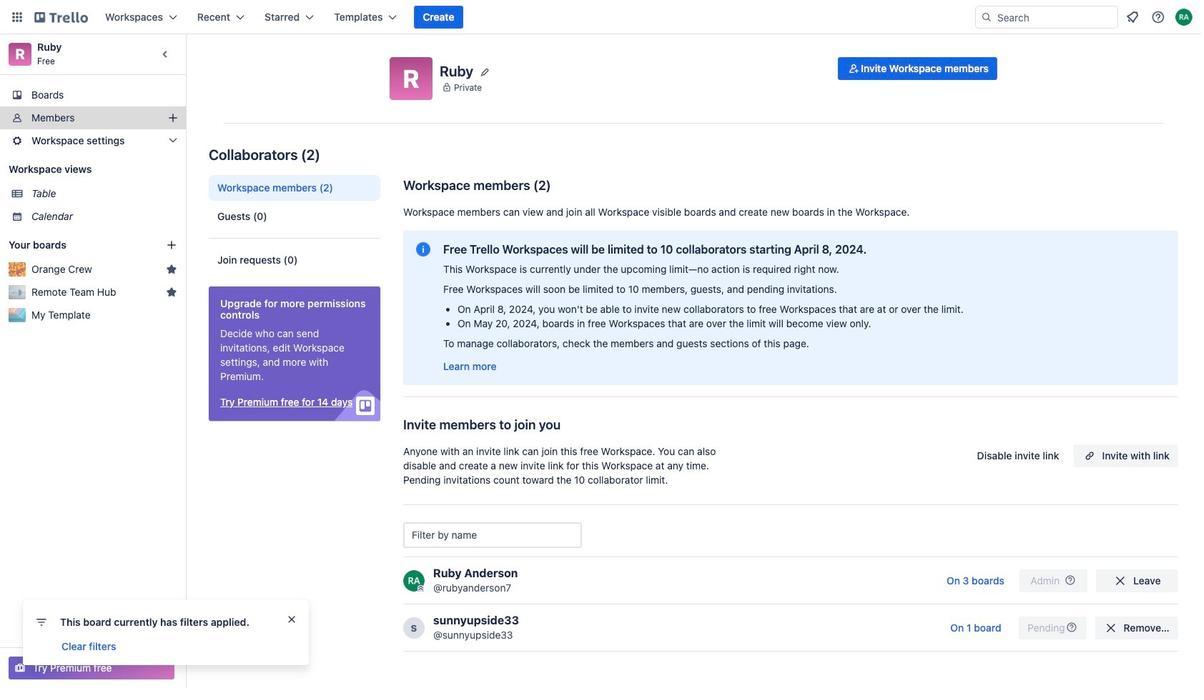 Task type: locate. For each thing, give the bounding box(es) containing it.
your boards with 3 items element
[[9, 237, 144, 254]]

1 vertical spatial starred icon image
[[166, 287, 177, 298]]

open information menu image
[[1152, 10, 1166, 24]]

2 starred icon image from the top
[[166, 287, 177, 298]]

alert
[[23, 600, 309, 666]]

0 vertical spatial starred icon image
[[166, 264, 177, 275]]

search image
[[981, 11, 993, 23]]

add board image
[[166, 240, 177, 251]]

primary element
[[0, 0, 1202, 34]]

workspace navigation collapse icon image
[[156, 44, 176, 64]]

this member is an admin of this workspace. image
[[418, 585, 424, 592]]

ruby anderson (rubyanderson7) image
[[1176, 9, 1193, 26]]

starred icon image
[[166, 264, 177, 275], [166, 287, 177, 298]]



Task type: vqa. For each thing, say whether or not it's contained in the screenshot.
"Search" field
yes



Task type: describe. For each thing, give the bounding box(es) containing it.
ruby anderson (rubyanderson7) image
[[403, 570, 425, 592]]

Filter by name text field
[[403, 523, 582, 549]]

back to home image
[[34, 6, 88, 29]]

sunnyupside33 (sunnyupside33) image
[[403, 618, 425, 639]]

0 notifications image
[[1124, 9, 1142, 26]]

Search field
[[993, 7, 1118, 27]]

sm image
[[847, 62, 861, 76]]

dismiss flag image
[[286, 614, 298, 626]]

1 starred icon image from the top
[[166, 264, 177, 275]]



